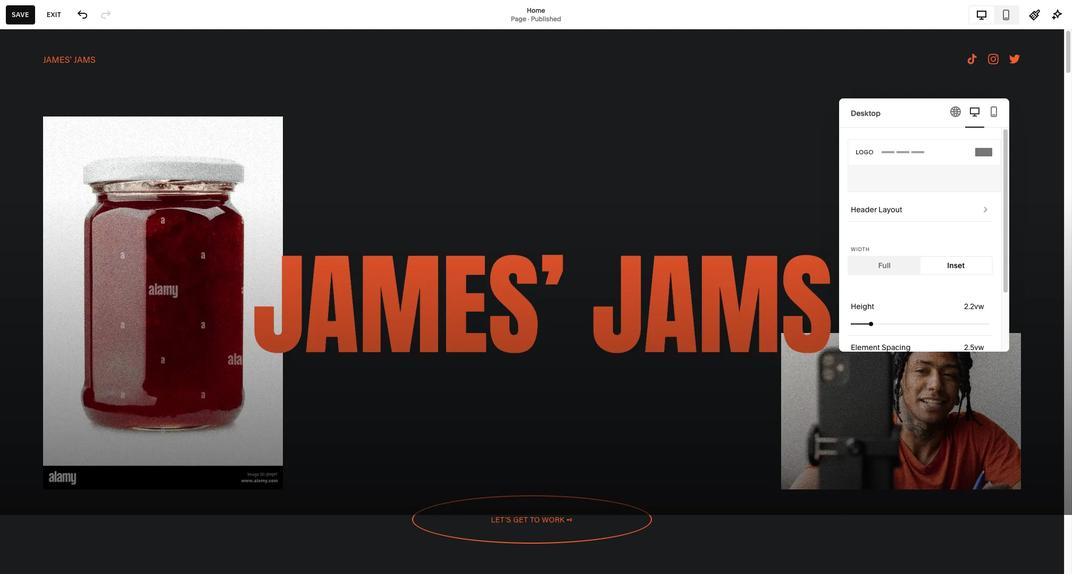 Task type: describe. For each thing, give the bounding box(es) containing it.
save button
[[6, 5, 35, 24]]

marketing link
[[18, 104, 118, 117]]

desktop image
[[969, 105, 982, 118]]

home
[[527, 6, 545, 14]]

Height text field
[[965, 301, 987, 312]]

exit
[[47, 10, 61, 18]]

settings
[[18, 425, 51, 435]]

Element Spacing text field
[[965, 342, 987, 353]]

contacts
[[18, 123, 54, 134]]

Height range field
[[851, 312, 990, 335]]

analytics
[[18, 143, 55, 153]]

settings link
[[18, 424, 118, 437]]

layout
[[879, 205, 903, 214]]

scheduling link
[[18, 161, 118, 174]]

contacts link
[[18, 123, 118, 136]]

desktop
[[851, 108, 881, 118]]

save
[[12, 10, 29, 18]]

asset library
[[18, 406, 71, 416]]

·
[[528, 15, 530, 23]]

asset
[[18, 406, 41, 416]]

analytics link
[[18, 142, 118, 155]]



Task type: vqa. For each thing, say whether or not it's contained in the screenshot.
up within the Timing Choose when to display the pop-up. The pop-up will show on scroll or the set timer, whichever comes first.
no



Task type: locate. For each thing, give the bounding box(es) containing it.
published
[[531, 15, 561, 23]]

page
[[511, 15, 527, 23]]

james peterson james.peterson1902@gmail.com
[[42, 479, 140, 495]]

tab list containing full
[[849, 257, 992, 274]]

2 vertical spatial tab list
[[849, 257, 992, 274]]

spacing
[[882, 343, 911, 352]]

exit button
[[41, 5, 67, 24]]

mobile image
[[988, 105, 1001, 118]]

element
[[851, 343, 880, 352]]

height
[[851, 302, 875, 311]]

desktop button
[[840, 98, 1010, 128]]

website
[[18, 66, 51, 77]]

inset button
[[921, 257, 992, 274]]

header layout
[[851, 205, 903, 214]]

width
[[851, 246, 870, 252]]

1 vertical spatial tab list
[[946, 98, 1004, 128]]

inset
[[948, 261, 965, 270]]

james.peterson1902@gmail.com
[[42, 487, 140, 495]]

peterson
[[64, 479, 91, 487]]

tab list
[[970, 6, 1019, 23], [946, 98, 1004, 128], [849, 257, 992, 274]]

full button
[[849, 257, 921, 274]]

element spacing
[[851, 343, 911, 352]]

header
[[851, 205, 877, 214]]

library
[[43, 406, 71, 416]]

home page · published
[[511, 6, 561, 23]]

full
[[879, 261, 891, 270]]

global image
[[950, 105, 962, 118]]

asset library link
[[18, 405, 118, 418]]

website link
[[18, 65, 118, 78]]

marketing
[[18, 104, 59, 115]]

james
[[42, 479, 62, 487]]

0 vertical spatial tab list
[[970, 6, 1019, 23]]

scheduling
[[18, 162, 63, 172]]



